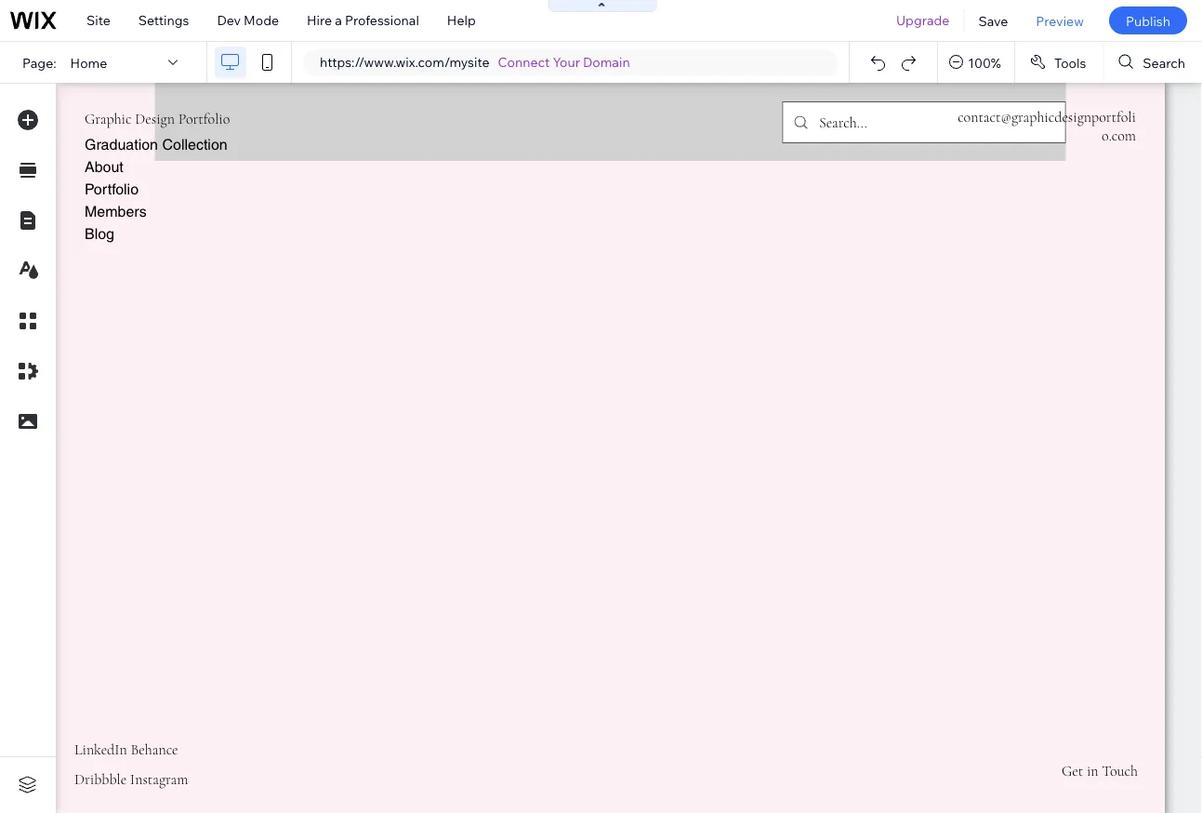 Task type: vqa. For each thing, say whether or not it's contained in the screenshot.
Add Section
yes



Task type: describe. For each thing, give the bounding box(es) containing it.
preview button
[[1023, 0, 1099, 41]]

publish button
[[1110, 7, 1188, 34]]

section: untitled
[[1053, 140, 1154, 157]]

publish
[[1126, 12, 1171, 29]]

save
[[979, 12, 1009, 29]]

section
[[610, 153, 657, 169]]

help
[[447, 12, 476, 28]]

preview
[[1037, 12, 1085, 29]]

connect
[[498, 54, 550, 70]]

add
[[582, 153, 607, 169]]

site
[[87, 12, 111, 28]]

upgrade
[[897, 12, 950, 28]]

home
[[70, 54, 107, 70]]

search
[[1144, 54, 1186, 70]]



Task type: locate. For each thing, give the bounding box(es) containing it.
tools button
[[1016, 42, 1104, 83]]

100% button
[[939, 42, 1015, 83]]

section:
[[1053, 140, 1102, 157]]

https://www.wix.com/mysite
[[320, 54, 490, 70]]

save button
[[965, 0, 1023, 41]]

professional
[[345, 12, 419, 28]]

tools
[[1055, 54, 1087, 70]]

add section button
[[548, 147, 673, 175]]

search button
[[1105, 42, 1203, 83]]

https://www.wix.com/mysite connect your domain
[[320, 54, 630, 70]]

untitled
[[1105, 140, 1154, 157]]

hire a professional
[[307, 12, 419, 28]]

add section
[[582, 153, 657, 169]]

dev
[[217, 12, 241, 28]]

domain
[[583, 54, 630, 70]]

100%
[[969, 54, 1002, 70]]

your
[[553, 54, 580, 70]]

a
[[335, 12, 342, 28]]

settings
[[138, 12, 189, 28]]

dev mode
[[217, 12, 279, 28]]

hire
[[307, 12, 332, 28]]

mode
[[244, 12, 279, 28]]



